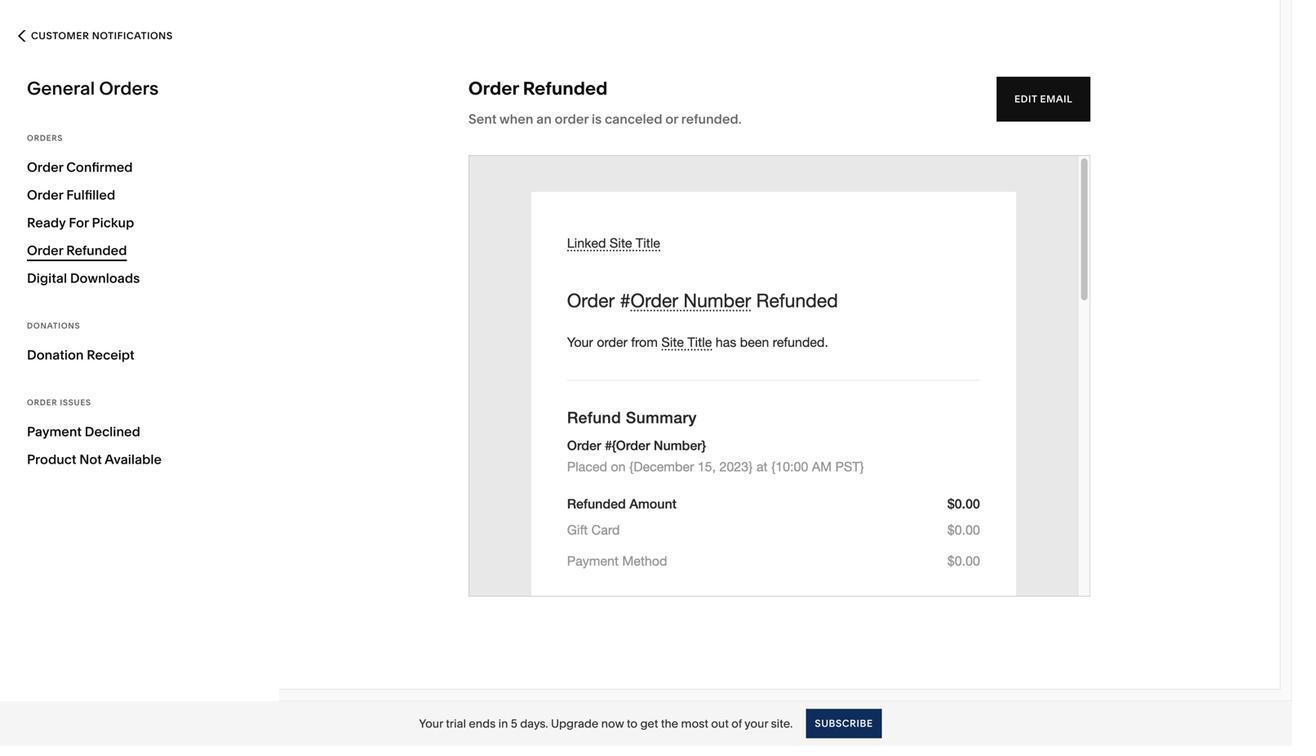 Task type: describe. For each thing, give the bounding box(es) containing it.
your
[[419, 717, 443, 731]]

pickup
[[92, 215, 134, 231]]

order for order refunded
[[27, 243, 63, 258]]

of
[[732, 717, 742, 731]]

order refunded
[[27, 243, 127, 258]]

refunded.
[[682, 111, 742, 127]]

when
[[500, 111, 534, 127]]

order refunded edit email sent when an order is canceled or refunded.
[[469, 77, 1073, 127]]

order fulfilled
[[27, 187, 115, 203]]

order for order issues
[[27, 398, 57, 407]]

upgrade
[[551, 717, 599, 731]]

days.
[[520, 717, 548, 731]]

ends
[[469, 717, 496, 731]]

ready
[[27, 215, 66, 231]]

customer
[[31, 30, 89, 42]]

email
[[1040, 93, 1073, 105]]

general
[[27, 77, 95, 99]]

not
[[79, 452, 102, 467]]

customer notifications
[[31, 30, 173, 42]]

trial
[[446, 717, 466, 731]]

ready for pickup
[[27, 215, 134, 231]]

the
[[661, 717, 679, 731]]

downloads
[[70, 270, 140, 286]]

available
[[105, 452, 162, 467]]

payment declined
[[27, 424, 140, 440]]

most
[[681, 717, 709, 731]]

notifications
[[92, 30, 173, 42]]

declined
[[85, 424, 140, 440]]

now
[[601, 717, 624, 731]]

is
[[592, 111, 602, 127]]

order for order refunded edit email sent when an order is canceled or refunded.
[[469, 77, 519, 99]]

digital downloads
[[27, 270, 140, 286]]

1 horizontal spatial orders
[[99, 77, 159, 99]]

fulfilled
[[66, 187, 115, 203]]

donations
[[27, 321, 80, 331]]

order for order fulfilled
[[27, 187, 63, 203]]

canceled
[[605, 111, 663, 127]]



Task type: locate. For each thing, give the bounding box(es) containing it.
payment declined link
[[27, 418, 252, 446], [27, 418, 252, 446]]

digital
[[27, 270, 67, 286]]

order confirmed link
[[27, 154, 252, 181], [27, 154, 252, 181]]

general orders
[[27, 77, 159, 99]]

to
[[627, 717, 638, 731]]

refunded for order refunded
[[66, 243, 127, 258]]

site.
[[771, 717, 793, 731]]

donation receipt
[[27, 347, 134, 363]]

ready for pickup link
[[27, 209, 252, 237], [27, 209, 252, 237]]

orders
[[99, 77, 159, 99], [27, 133, 63, 143]]

product not available
[[27, 452, 162, 467]]

refunded up the order
[[523, 77, 608, 99]]

refunded for order refunded edit email sent when an order is canceled or refunded.
[[523, 77, 608, 99]]

order for order confirmed
[[27, 159, 63, 175]]

payment
[[27, 424, 82, 440]]

order
[[555, 111, 589, 127]]

0 vertical spatial orders
[[99, 77, 159, 99]]

edit email button
[[997, 77, 1091, 122]]

donation
[[27, 347, 84, 363]]

subscribe
[[815, 718, 873, 730]]

issues
[[60, 398, 91, 407]]

subscribe button
[[806, 709, 882, 739]]

product
[[27, 452, 76, 467]]

donation receipt link
[[27, 341, 252, 369], [27, 341, 252, 369]]

0 horizontal spatial refunded
[[66, 243, 127, 258]]

in
[[499, 717, 508, 731]]

for
[[69, 215, 89, 231]]

1 vertical spatial orders
[[27, 133, 63, 143]]

refunded inside order refunded edit email sent when an order is canceled or refunded.
[[523, 77, 608, 99]]

order up order fulfilled
[[27, 159, 63, 175]]

order up payment
[[27, 398, 57, 407]]

order confirmed
[[27, 159, 133, 175]]

order inside order refunded edit email sent when an order is canceled or refunded.
[[469, 77, 519, 99]]

orders down notifications
[[99, 77, 159, 99]]

0 vertical spatial refunded
[[523, 77, 608, 99]]

orders up order confirmed
[[27, 133, 63, 143]]

customer notifications button
[[0, 18, 191, 54]]

order down ready at the left top of the page
[[27, 243, 63, 258]]

edit
[[1015, 93, 1038, 105]]

your trial ends in 5 days. upgrade now to get the most out of your site.
[[419, 717, 793, 731]]

or
[[666, 111, 678, 127]]

order refunded link
[[27, 237, 252, 265], [27, 237, 252, 265]]

sent
[[469, 111, 497, 127]]

an
[[537, 111, 552, 127]]

out
[[711, 717, 729, 731]]

order issues
[[27, 398, 91, 407]]

order fulfilled link
[[27, 181, 252, 209], [27, 181, 252, 209]]

5
[[511, 717, 518, 731]]

order
[[469, 77, 519, 99], [27, 159, 63, 175], [27, 187, 63, 203], [27, 243, 63, 258], [27, 398, 57, 407]]

confirmed
[[66, 159, 133, 175]]

1 horizontal spatial refunded
[[523, 77, 608, 99]]

refunded up downloads
[[66, 243, 127, 258]]

order up sent
[[469, 77, 519, 99]]

refunded
[[523, 77, 608, 99], [66, 243, 127, 258]]

order up ready at the left top of the page
[[27, 187, 63, 203]]

your
[[745, 717, 769, 731]]

product not available link
[[27, 446, 252, 474], [27, 446, 252, 474]]

1 vertical spatial refunded
[[66, 243, 127, 258]]

0 horizontal spatial orders
[[27, 133, 63, 143]]

digital downloads link
[[27, 265, 252, 292], [27, 265, 252, 292]]

receipt
[[87, 347, 134, 363]]

get
[[641, 717, 658, 731]]



Task type: vqa. For each thing, say whether or not it's contained in the screenshot.
bottom site
no



